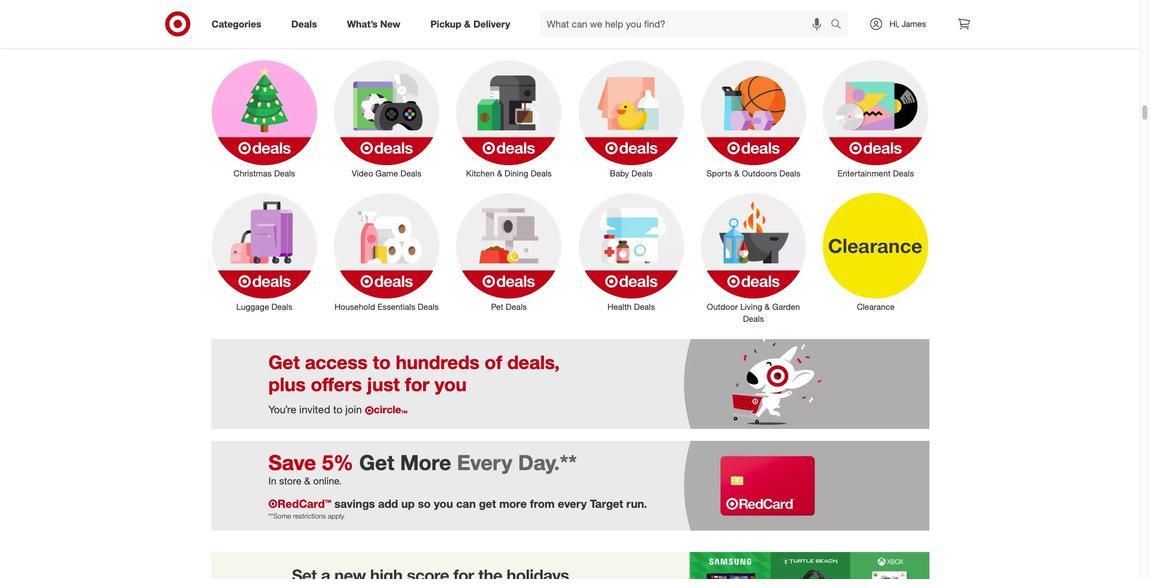 Task type: locate. For each thing, give the bounding box(es) containing it.
sports & outdoors deals
[[707, 169, 801, 179]]

1 horizontal spatial get
[[359, 450, 395, 475]]

0 horizontal spatial more
[[500, 498, 527, 511]]

what's
[[347, 18, 378, 30]]

1 vertical spatial more
[[500, 498, 527, 511]]

video game deals
[[352, 169, 422, 179]]

of
[[485, 351, 503, 374]]

game
[[376, 169, 398, 179]]

deals
[[291, 18, 317, 30], [274, 169, 295, 179], [401, 169, 422, 179], [531, 169, 552, 179], [632, 169, 653, 179], [780, 169, 801, 179], [893, 169, 915, 179], [272, 302, 293, 312], [418, 302, 439, 312], [506, 302, 527, 312], [634, 302, 655, 312], [743, 314, 764, 324]]

& right pickup
[[464, 18, 471, 30]]

0 vertical spatial you
[[435, 373, 467, 396]]

deals down living
[[743, 314, 764, 324]]

kitchen & dining deals
[[466, 169, 552, 179]]

& right store
[[304, 476, 311, 488]]

pickup & delivery
[[431, 18, 511, 30]]

deals right luggage
[[272, 302, 293, 312]]

pickup
[[431, 18, 462, 30]]

what's new link
[[337, 11, 416, 37]]

get up you're
[[269, 351, 300, 374]]

to
[[373, 351, 391, 374], [333, 404, 343, 416]]

& left dining
[[497, 169, 503, 179]]

from
[[530, 498, 555, 511]]

you right so
[[434, 498, 453, 511]]

what's new
[[347, 18, 401, 30]]

redcard™
[[278, 498, 331, 511]]

to inside get access to hundreds of deals, plus offers just for you
[[373, 351, 391, 374]]

you inside ¬ redcard™ savings add up so you can get more from every target run. **some restrictions apply.
[[434, 498, 453, 511]]

1 horizontal spatial more
[[543, 22, 596, 49]]

target
[[590, 498, 624, 511]]

¬
[[269, 498, 278, 511]]

health deals link
[[570, 191, 693, 313]]

& right living
[[765, 302, 770, 312]]

invited
[[299, 404, 330, 416]]

james
[[902, 19, 927, 29]]

1 horizontal spatial to
[[373, 351, 391, 374]]

get
[[269, 351, 300, 374], [359, 450, 395, 475]]

pickup & delivery link
[[420, 11, 526, 37]]

outdoor living & garden deals
[[707, 302, 801, 324]]

every
[[558, 498, 587, 511]]

1 vertical spatial you
[[434, 498, 453, 511]]

video game deals link
[[326, 58, 448, 180]]

to inside you're invited to join ◎ circle ™
[[333, 404, 343, 416]]

categories
[[212, 18, 262, 30]]

1 vertical spatial to
[[333, 404, 343, 416]]

pet deals link
[[448, 191, 570, 313]]

add
[[378, 498, 398, 511]]

0 horizontal spatial to
[[333, 404, 343, 416]]

you're invited to join ◎ circle ™
[[269, 404, 408, 421]]

sports & outdoors deals link
[[693, 58, 815, 180]]

baby
[[610, 169, 629, 179]]

0 vertical spatial get
[[269, 351, 300, 374]]

save 5% get more every day.** in store & online.
[[269, 450, 577, 488]]

shop more deals
[[483, 22, 657, 49]]

kitchen & dining deals link
[[448, 58, 570, 180]]

baby deals link
[[570, 58, 693, 180]]

clearance link
[[815, 191, 937, 313]]

more right shop on the top left of page
[[543, 22, 596, 49]]

entertainment deals
[[838, 169, 915, 179]]

you
[[435, 373, 467, 396], [434, 498, 453, 511]]

™
[[401, 409, 408, 421]]

get right 5%
[[359, 450, 395, 475]]

you right for
[[435, 373, 467, 396]]

you're
[[269, 404, 297, 416]]

& for kitchen
[[497, 169, 503, 179]]

deals right game
[[401, 169, 422, 179]]

deals right baby
[[632, 169, 653, 179]]

deals right entertainment
[[893, 169, 915, 179]]

deals
[[602, 22, 657, 49]]

pet deals
[[491, 302, 527, 312]]

0 horizontal spatial get
[[269, 351, 300, 374]]

& for pickup
[[464, 18, 471, 30]]

get inside the save 5% get more every day.** in store & online.
[[359, 450, 395, 475]]

&
[[464, 18, 471, 30], [497, 169, 503, 179], [735, 169, 740, 179], [765, 302, 770, 312], [304, 476, 311, 488]]

0 vertical spatial more
[[543, 22, 596, 49]]

deals link
[[281, 11, 332, 37]]

up
[[401, 498, 415, 511]]

christmas
[[234, 169, 272, 179]]

What can we help you find? suggestions appear below search field
[[540, 11, 834, 37]]

more
[[543, 22, 596, 49], [500, 498, 527, 511]]

outdoors
[[742, 169, 778, 179]]

1 vertical spatial get
[[359, 450, 395, 475]]

every
[[457, 450, 513, 475]]

deals right health
[[634, 302, 655, 312]]

5%
[[322, 450, 354, 475]]

& right sports
[[735, 169, 740, 179]]

health deals
[[608, 302, 655, 312]]

health
[[608, 302, 632, 312]]

get inside get access to hundreds of deals, plus offers just for you
[[269, 351, 300, 374]]

**some
[[269, 512, 291, 521]]

0 vertical spatial to
[[373, 351, 391, 374]]

run.
[[627, 498, 647, 511]]

more right 'get'
[[500, 498, 527, 511]]

deals left what's at the top
[[291, 18, 317, 30]]

deals right christmas
[[274, 169, 295, 179]]

luggage
[[236, 302, 269, 312]]

restrictions
[[293, 512, 326, 521]]

household
[[335, 302, 375, 312]]

to left for
[[373, 351, 391, 374]]

get access to hundreds of deals, plus offers just for you
[[269, 351, 560, 396]]

deals right outdoors
[[780, 169, 801, 179]]

to left join
[[333, 404, 343, 416]]

more inside ¬ redcard™ savings add up so you can get more from every target run. **some restrictions apply.
[[500, 498, 527, 511]]



Task type: describe. For each thing, give the bounding box(es) containing it.
& for sports
[[735, 169, 740, 179]]

entertainment deals link
[[815, 58, 937, 180]]

shop
[[483, 22, 537, 49]]

household essentials deals link
[[326, 191, 448, 313]]

savings
[[335, 498, 375, 511]]

baby deals
[[610, 169, 653, 179]]

christmas deals
[[234, 169, 295, 179]]

delivery
[[474, 18, 511, 30]]

access
[[305, 351, 368, 374]]

so
[[418, 498, 431, 511]]

deals inside 'link'
[[893, 169, 915, 179]]

for
[[405, 373, 430, 396]]

search button
[[826, 11, 855, 40]]

apply.
[[328, 512, 345, 521]]

outdoor
[[707, 302, 738, 312]]

pet
[[491, 302, 504, 312]]

christmas deals link
[[203, 58, 326, 180]]

hundreds
[[396, 351, 480, 374]]

luggage deals link
[[203, 191, 326, 313]]

& inside the save 5% get more every day.** in store & online.
[[304, 476, 311, 488]]

search
[[826, 19, 855, 31]]

deals right dining
[[531, 169, 552, 179]]

advertisement region
[[211, 552, 930, 580]]

deals,
[[508, 351, 560, 374]]

just
[[367, 373, 400, 396]]

hi,
[[890, 19, 900, 29]]

to for hundreds
[[373, 351, 391, 374]]

deals inside 'link'
[[291, 18, 317, 30]]

new
[[380, 18, 401, 30]]

video
[[352, 169, 373, 179]]

dining
[[505, 169, 529, 179]]

hi, james
[[890, 19, 927, 29]]

in
[[269, 476, 277, 488]]

day.**
[[518, 450, 577, 475]]

save
[[269, 450, 316, 475]]

household essentials deals
[[335, 302, 439, 312]]

join
[[346, 404, 362, 416]]

deals right 'essentials'
[[418, 302, 439, 312]]

you inside get access to hundreds of deals, plus offers just for you
[[435, 373, 467, 396]]

& inside outdoor living & garden deals
[[765, 302, 770, 312]]

essentials
[[378, 302, 416, 312]]

to for join
[[333, 404, 343, 416]]

circle
[[374, 404, 401, 416]]

deals inside outdoor living & garden deals
[[743, 314, 764, 324]]

online.
[[313, 476, 342, 488]]

¬ redcard™ savings add up so you can get more from every target run. **some restrictions apply.
[[269, 498, 647, 521]]

sports
[[707, 169, 732, 179]]

kitchen
[[466, 169, 495, 179]]

luggage deals
[[236, 302, 293, 312]]

more
[[400, 450, 451, 475]]

categories link
[[202, 11, 276, 37]]

clearance
[[857, 302, 895, 312]]

deals right the pet
[[506, 302, 527, 312]]

garden
[[773, 302, 801, 312]]

outdoor living & garden deals link
[[693, 191, 815, 325]]

offers
[[311, 373, 362, 396]]

store
[[279, 476, 302, 488]]

living
[[741, 302, 763, 312]]

get
[[479, 498, 496, 511]]

can
[[456, 498, 476, 511]]

plus
[[269, 373, 306, 396]]

◎
[[365, 406, 374, 416]]

entertainment
[[838, 169, 891, 179]]



Task type: vqa. For each thing, say whether or not it's contained in the screenshot.
◎ on the left bottom
yes



